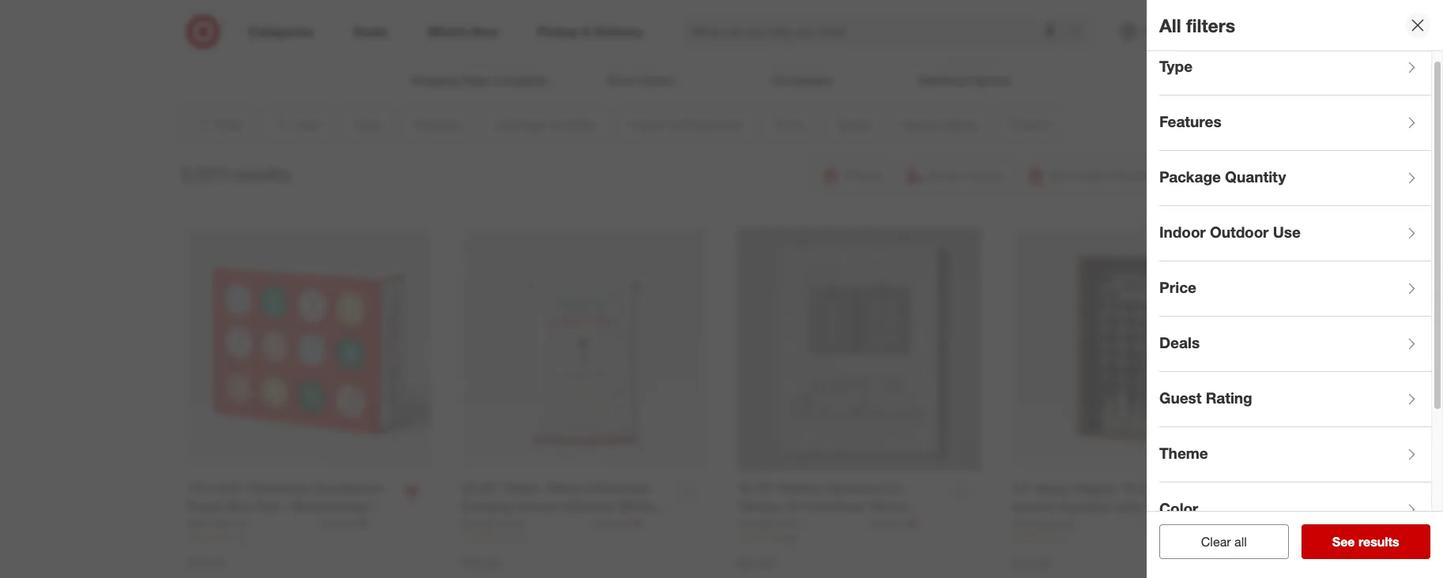 Task type: vqa. For each thing, say whether or not it's contained in the screenshot.
10 link
yes



Task type: locate. For each thing, give the bounding box(es) containing it.
results inside see results button
[[1359, 534, 1399, 550]]

indoor outdoor use
[[1159, 223, 1301, 241]]

globes
[[639, 74, 674, 87]]

1 $10.00 from the left
[[187, 556, 225, 571]]

$10.00 for 18
[[187, 556, 225, 571]]

10 link
[[462, 532, 705, 545]]

2 $10.00 from the left
[[462, 556, 500, 571]]

$10.00
[[187, 556, 225, 571], [462, 556, 500, 571]]

results
[[232, 163, 290, 185], [1359, 534, 1399, 550]]

wrapping
[[411, 74, 459, 87]]

$10.00 for 10
[[462, 556, 500, 571]]

price
[[1159, 278, 1197, 296]]

guest
[[1159, 389, 1202, 407]]

features button
[[1159, 96, 1431, 151]]

all
[[1159, 14, 1181, 36]]

all
[[1235, 534, 1247, 550]]

wrapping paper & supplies
[[411, 74, 547, 87]]

guest rating
[[1159, 389, 1252, 407]]

price button
[[1159, 262, 1431, 317]]

type
[[1159, 57, 1193, 75]]

package quantity button
[[1159, 151, 1431, 206]]

color
[[1159, 499, 1198, 517]]

rating
[[1206, 389, 1252, 407]]

1 horizontal spatial results
[[1359, 534, 1399, 550]]

quantity
[[1225, 167, 1286, 185]]

indoor
[[1159, 223, 1206, 241]]

1 vertical spatial results
[[1359, 534, 1399, 550]]

8
[[1061, 533, 1066, 545]]

matching pajamas
[[918, 74, 1009, 87]]

0 vertical spatial results
[[232, 163, 290, 185]]

results for 2,373 results
[[232, 163, 290, 185]]

snow globes link
[[560, 0, 722, 89]]

results right the see
[[1359, 534, 1399, 550]]

color button
[[1159, 483, 1431, 538]]

1 horizontal spatial $10.00
[[462, 556, 500, 571]]

0 horizontal spatial $10.00
[[187, 556, 225, 571]]

2,373
[[181, 163, 226, 185]]

indoor outdoor use button
[[1159, 206, 1431, 262]]

0 horizontal spatial results
[[232, 163, 290, 185]]

features
[[1159, 112, 1222, 130]]

results right 2,373 at the left top
[[232, 163, 290, 185]]

see results
[[1332, 534, 1399, 550]]

99
[[786, 532, 797, 544]]

18 link
[[187, 532, 430, 545]]

deals
[[1159, 333, 1200, 351]]

supplies
[[504, 74, 547, 87]]

What can we help you find? suggestions appear below search field
[[681, 14, 1072, 49]]

type button
[[1159, 40, 1431, 96]]

wrapping paper & supplies link
[[399, 0, 560, 89]]



Task type: describe. For each thing, give the bounding box(es) containing it.
package
[[1159, 167, 1221, 185]]

see results button
[[1301, 525, 1431, 560]]

clear all button
[[1159, 525, 1289, 560]]

all filters
[[1159, 14, 1235, 36]]

see
[[1332, 534, 1355, 550]]

matching pajamas link
[[883, 0, 1045, 89]]

18
[[236, 532, 246, 544]]

nutcrackers
[[773, 74, 832, 87]]

theme
[[1159, 444, 1208, 462]]

clear all
[[1201, 534, 1247, 550]]

pajamas
[[967, 74, 1009, 87]]

&
[[494, 74, 501, 87]]

paper
[[462, 74, 491, 87]]

$15.00
[[1012, 556, 1050, 572]]

guest rating button
[[1159, 372, 1431, 428]]

snow globes
[[608, 74, 674, 87]]

search button
[[1061, 14, 1099, 52]]

deals button
[[1159, 317, 1431, 372]]

results for see results
[[1359, 534, 1399, 550]]

use
[[1273, 223, 1301, 241]]

2,373 results
[[181, 163, 290, 185]]

matching
[[918, 74, 964, 87]]

10
[[511, 532, 522, 544]]

filters
[[1186, 14, 1235, 36]]

snow
[[608, 74, 635, 87]]

all filters dialog
[[1147, 0, 1443, 579]]

8 link
[[1012, 532, 1256, 546]]

99 link
[[737, 532, 980, 545]]

clear
[[1201, 534, 1231, 550]]

nutcrackers link
[[722, 0, 883, 89]]

outdoor
[[1210, 223, 1269, 241]]

theme button
[[1159, 428, 1431, 483]]

package quantity
[[1159, 167, 1286, 185]]

$25.00
[[737, 556, 775, 571]]

search
[[1061, 25, 1099, 41]]



